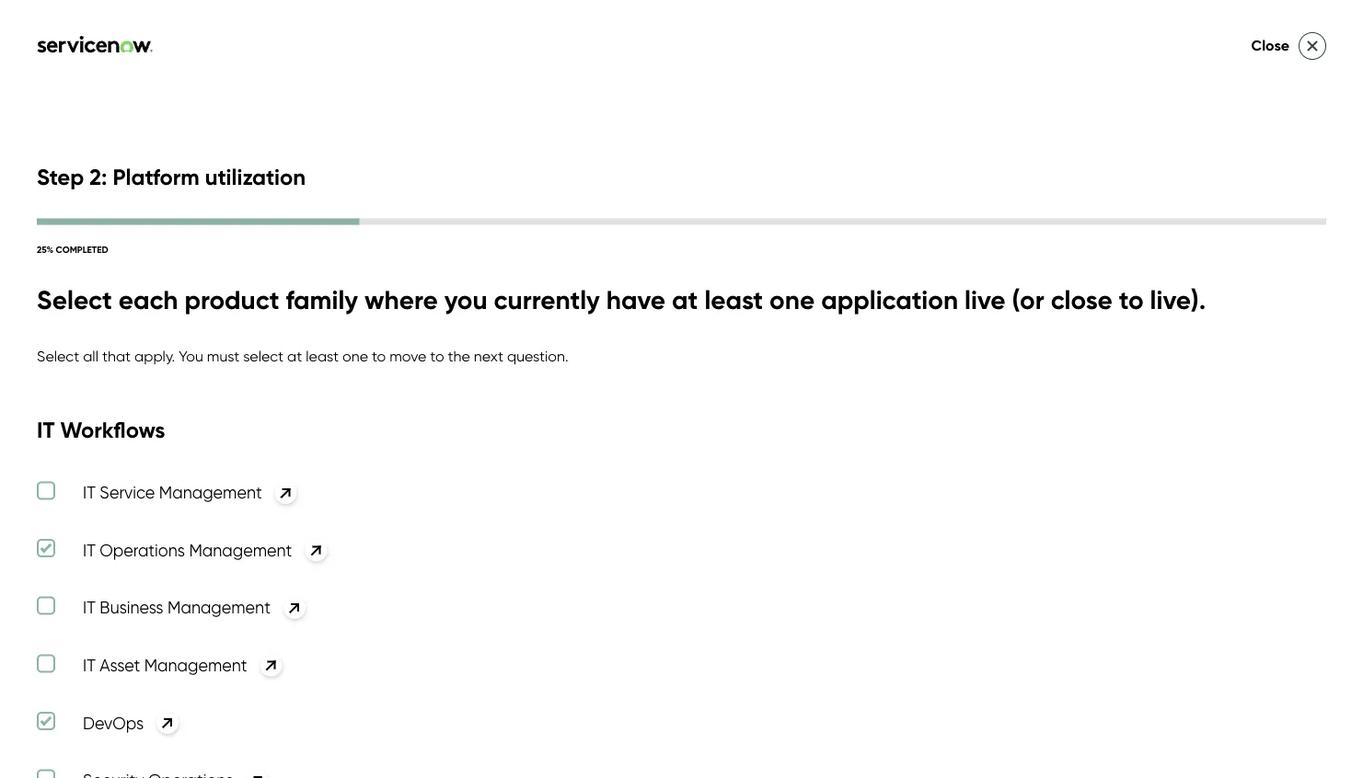 Task type: vqa. For each thing, say whether or not it's contained in the screenshot.
left Automate
no



Task type: locate. For each thing, give the bounding box(es) containing it.
linkedin image
[[45, 702, 66, 723]]

it for it asset management
[[83, 656, 96, 676]]

1 vertical spatial at
[[287, 348, 302, 366]]

it
[[37, 416, 55, 444], [83, 483, 96, 503], [83, 540, 96, 561], [83, 598, 96, 618], [83, 656, 96, 676]]

platform
[[113, 163, 200, 191], [1064, 202, 1237, 256]]

it left business
[[83, 598, 96, 618]]

2 select from the top
[[37, 348, 79, 366]]

1 horizontal spatial platform
[[1064, 202, 1237, 256]]

it business management
[[83, 598, 271, 618]]

management for it operations management
[[189, 540, 292, 561]]

it service management
[[83, 483, 262, 503]]

to
[[1119, 284, 1144, 316], [372, 348, 386, 366], [430, 348, 444, 366]]

one
[[770, 284, 815, 316], [342, 348, 368, 366]]

apply.
[[134, 348, 175, 366]]

servicenow platform team estimator
[[812, 202, 1359, 314]]

1 vertical spatial least
[[306, 348, 339, 366]]

0 vertical spatial at
[[672, 284, 698, 316]]

team
[[1248, 202, 1359, 256]]

with
[[103, 659, 133, 677]]

utilization
[[205, 163, 306, 191]]

1 vertical spatial platform
[[1064, 202, 1237, 256]]

at right have
[[672, 284, 698, 316]]

management
[[159, 483, 262, 503], [189, 540, 292, 561], [168, 598, 271, 618], [144, 656, 247, 676]]

to left live).
[[1119, 284, 1144, 316]]

it asset management
[[83, 656, 247, 676]]

1 horizontal spatial at
[[672, 284, 698, 316]]

it for it operations management
[[83, 540, 96, 561]]

to left the move
[[372, 348, 386, 366]]

question.
[[507, 348, 569, 366]]

0 vertical spatial select
[[37, 284, 112, 316]]

0 horizontal spatial least
[[306, 348, 339, 366]]

at
[[672, 284, 698, 316], [287, 348, 302, 366]]

platform up live).
[[1064, 202, 1237, 256]]

connect with us
[[37, 659, 154, 677]]

you
[[179, 348, 203, 366]]

select left the all
[[37, 348, 79, 366]]

it left operations
[[83, 540, 96, 561]]

it left service at the bottom of page
[[83, 483, 96, 503]]

it left workflows
[[37, 416, 55, 444]]

where
[[365, 284, 438, 316]]

management for it business management
[[168, 598, 271, 618]]

select down 25% completed
[[37, 284, 112, 316]]

0 horizontal spatial to
[[372, 348, 386, 366]]

least
[[705, 284, 763, 316], [306, 348, 339, 366]]

live
[[965, 284, 1006, 316]]

that
[[102, 348, 131, 366]]

25%
[[37, 244, 54, 255]]

management up it business management
[[189, 540, 292, 561]]

select
[[243, 348, 284, 366]]

it for it service management
[[83, 483, 96, 503]]

us
[[138, 659, 154, 677]]

select for select all that apply. you must select at least one to move to the next question.
[[37, 348, 79, 366]]

to left the
[[430, 348, 444, 366]]

management down it business management
[[144, 656, 247, 676]]

step
[[37, 163, 84, 191]]

select each product family where you currently have at least one application live (or close to live).
[[37, 284, 1206, 316]]

select for select each product family where you currently have at least one application live (or close to live).
[[37, 284, 112, 316]]

25% completed
[[37, 244, 108, 255]]

1 vertical spatial select
[[37, 348, 79, 366]]

product
[[185, 284, 279, 316]]

1 horizontal spatial to
[[430, 348, 444, 366]]

service
[[100, 483, 155, 503]]

0 vertical spatial platform
[[113, 163, 200, 191]]

1 horizontal spatial one
[[770, 284, 815, 316]]

select
[[37, 284, 112, 316], [37, 348, 79, 366]]

have
[[606, 284, 666, 316]]

step 2: platform utilization
[[37, 163, 306, 191]]

platform inside servicenow platform team estimator
[[1064, 202, 1237, 256]]

1 select from the top
[[37, 284, 112, 316]]

at right the select
[[287, 348, 302, 366]]

the
[[448, 348, 470, 366]]

1 vertical spatial one
[[342, 348, 368, 366]]

management for it service management
[[159, 483, 262, 503]]

platform right 2:
[[113, 163, 200, 191]]

0 horizontal spatial at
[[287, 348, 302, 366]]

management down it operations management on the bottom left of page
[[168, 598, 271, 618]]

management up it operations management on the bottom left of page
[[159, 483, 262, 503]]

(or
[[1012, 284, 1045, 316]]

live).
[[1150, 284, 1206, 316]]

family
[[286, 284, 358, 316]]

it left with
[[83, 656, 96, 676]]

0 vertical spatial least
[[705, 284, 763, 316]]

close
[[1252, 36, 1290, 54]]

each
[[119, 284, 178, 316]]

1 horizontal spatial least
[[705, 284, 763, 316]]



Task type: describe. For each thing, give the bounding box(es) containing it.
management for it asset management
[[144, 656, 247, 676]]

it for it workflows
[[37, 416, 55, 444]]

it for it business management
[[83, 598, 96, 618]]

connect
[[37, 659, 98, 677]]

asset
[[100, 656, 140, 676]]

0 vertical spatial one
[[770, 284, 815, 316]]

2:
[[90, 163, 107, 191]]

must
[[207, 348, 240, 366]]

application
[[821, 284, 958, 316]]

twitter image
[[122, 702, 142, 723]]

operations
[[100, 540, 185, 561]]

select all that apply. you must select at least one to move to the next question.
[[37, 348, 569, 366]]

2 horizontal spatial to
[[1119, 284, 1144, 316]]

it operations management
[[83, 540, 292, 561]]

it workflows
[[37, 416, 165, 444]]

move
[[390, 348, 427, 366]]

currently
[[494, 284, 600, 316]]

all
[[83, 348, 98, 366]]

0 horizontal spatial platform
[[113, 163, 200, 191]]

servicenow
[[812, 202, 1053, 256]]

completed
[[56, 244, 108, 255]]

devops
[[83, 713, 144, 734]]

business
[[100, 598, 163, 618]]

next
[[474, 348, 504, 366]]

0 horizontal spatial one
[[342, 348, 368, 366]]

close
[[1051, 284, 1113, 316]]

you
[[444, 284, 488, 316]]

estimator
[[812, 259, 1006, 314]]

workflows
[[60, 416, 165, 444]]



